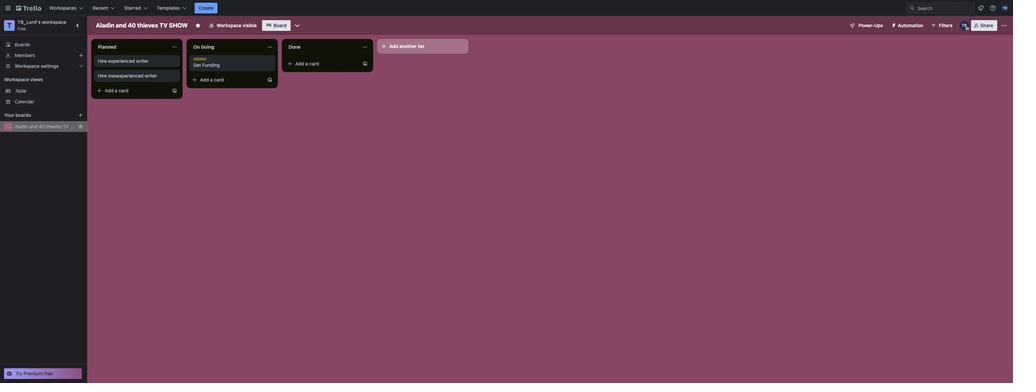 Task type: vqa. For each thing, say whether or not it's contained in the screenshot.
This member is an admin of this board. image
yes



Task type: locate. For each thing, give the bounding box(es) containing it.
add a card
[[295, 61, 319, 66], [200, 77, 224, 83], [105, 88, 129, 93]]

aladin and 40 thieves tv show down starred popup button
[[96, 22, 188, 29]]

0 horizontal spatial add a card button
[[94, 85, 169, 96]]

add a card button for on going
[[189, 75, 265, 85]]

2 vertical spatial card
[[119, 88, 129, 93]]

templates
[[157, 5, 180, 11]]

aladin down recent popup button
[[96, 22, 114, 29]]

1 horizontal spatial 40
[[128, 22, 136, 29]]

card down done "text field"
[[309, 61, 319, 66]]

1 vertical spatial 40
[[39, 124, 45, 129]]

tb_lord's workspace free
[[17, 19, 66, 31]]

0 vertical spatial and
[[116, 22, 126, 29]]

2 horizontal spatial card
[[309, 61, 319, 66]]

workspace down "members"
[[15, 63, 39, 69]]

on
[[193, 44, 200, 50]]

1 horizontal spatial add a card
[[200, 77, 224, 83]]

1 horizontal spatial and
[[116, 22, 126, 29]]

calendar link
[[15, 98, 83, 105]]

workspace settings
[[15, 63, 59, 69]]

automation button
[[889, 20, 928, 31]]

color: yellow, title: "less than $25m" element
[[193, 58, 207, 60]]

create from template… image
[[172, 88, 177, 93]]

2 horizontal spatial add a card button
[[285, 58, 360, 69]]

add down done
[[295, 61, 304, 66]]

1 vertical spatial writer
[[145, 73, 157, 79]]

hire left inexexperienced
[[98, 73, 107, 79]]

board
[[274, 22, 287, 28]]

and down starred
[[116, 22, 126, 29]]

0 vertical spatial writer
[[136, 58, 148, 64]]

create from template… image
[[363, 61, 368, 66], [267, 77, 273, 83]]

add down get funding
[[200, 77, 209, 83]]

share
[[981, 22, 994, 28]]

thieves down your boards with 1 items element
[[46, 124, 61, 129]]

hire experienced writer link
[[98, 58, 176, 64]]

0 horizontal spatial create from template… image
[[267, 77, 273, 83]]

recent
[[93, 5, 108, 11]]

0 vertical spatial tv
[[160, 22, 168, 29]]

0 vertical spatial workspace
[[217, 22, 241, 28]]

writer inside hire inexexperienced writer link
[[145, 73, 157, 79]]

show menu image
[[1001, 22, 1008, 29]]

this member is an admin of this board. image
[[966, 27, 969, 30]]

0 vertical spatial aladin
[[96, 22, 114, 29]]

workspace inside "dropdown button"
[[15, 63, 39, 69]]

40 down starred
[[128, 22, 136, 29]]

settings
[[41, 63, 59, 69]]

tv down templates
[[160, 22, 168, 29]]

2 hire from the top
[[98, 73, 107, 79]]

0 horizontal spatial and
[[29, 124, 38, 129]]

aladin and 40 thieves tv show
[[96, 22, 188, 29], [15, 124, 84, 129]]

filters
[[939, 22, 953, 28]]

1 vertical spatial a
[[210, 77, 213, 83]]

workspace inside button
[[217, 22, 241, 28]]

1 horizontal spatial tv
[[160, 22, 168, 29]]

0 horizontal spatial 40
[[39, 124, 45, 129]]

a down inexexperienced
[[115, 88, 117, 93]]

a for done
[[306, 61, 308, 66]]

1 vertical spatial aladin and 40 thieves tv show
[[15, 124, 84, 129]]

writer inside hire experienced writer link
[[136, 58, 148, 64]]

writer
[[136, 58, 148, 64], [145, 73, 157, 79]]

0 vertical spatial 40
[[128, 22, 136, 29]]

get
[[193, 62, 201, 68]]

workspace views
[[4, 77, 43, 82]]

0 vertical spatial aladin and 40 thieves tv show
[[96, 22, 188, 29]]

add a card button down 'get funding' link
[[189, 75, 265, 85]]

0 vertical spatial thieves
[[137, 22, 158, 29]]

create from template… image for on going
[[267, 77, 273, 83]]

workspace
[[217, 22, 241, 28], [15, 63, 39, 69], [4, 77, 29, 82]]

2 vertical spatial workspace
[[4, 77, 29, 82]]

1 horizontal spatial aladin
[[96, 22, 114, 29]]

free
[[17, 26, 26, 31]]

back to home image
[[16, 3, 41, 13]]

add for on going
[[200, 77, 209, 83]]

1 vertical spatial add a card
[[200, 77, 224, 83]]

going
[[201, 44, 214, 50]]

primary element
[[0, 0, 1013, 16]]

0 horizontal spatial add a card
[[105, 88, 129, 93]]

card for on going
[[214, 77, 224, 83]]

aladin down boards
[[15, 124, 28, 129]]

boards
[[15, 42, 30, 47]]

0 horizontal spatial a
[[115, 88, 117, 93]]

search image
[[910, 5, 915, 11]]

1 vertical spatial create from template… image
[[267, 77, 273, 83]]

done
[[289, 44, 300, 50]]

add board image
[[78, 112, 83, 118]]

add a card button down hire inexexperienced writer
[[94, 85, 169, 96]]

workspace for workspace views
[[4, 77, 29, 82]]

Done text field
[[285, 42, 359, 52]]

add down inexexperienced
[[105, 88, 114, 93]]

hire for hire inexexperienced writer
[[98, 73, 107, 79]]

show down templates popup button
[[169, 22, 188, 29]]

card
[[309, 61, 319, 66], [214, 77, 224, 83], [119, 88, 129, 93]]

hire inside hire experienced writer link
[[98, 58, 107, 64]]

1 horizontal spatial a
[[210, 77, 213, 83]]

40
[[128, 22, 136, 29], [39, 124, 45, 129]]

table link
[[15, 88, 83, 94]]

boards link
[[0, 39, 87, 50]]

experienced
[[108, 58, 135, 64]]

add a card button
[[285, 58, 360, 69], [189, 75, 265, 85], [94, 85, 169, 96]]

a down done "text field"
[[306, 61, 308, 66]]

writer up hire inexexperienced writer link in the top left of the page
[[136, 58, 148, 64]]

add another list
[[389, 43, 425, 49]]

hire for hire experienced writer
[[98, 58, 107, 64]]

1 vertical spatial workspace
[[15, 63, 39, 69]]

aladin
[[96, 22, 114, 29], [15, 124, 28, 129]]

writer for hire experienced writer
[[136, 58, 148, 64]]

t link
[[4, 20, 15, 31]]

0 horizontal spatial thieves
[[46, 124, 61, 129]]

add inside button
[[389, 43, 398, 49]]

1 horizontal spatial add a card button
[[189, 75, 265, 85]]

thieves down starred popup button
[[137, 22, 158, 29]]

workspace navigation collapse icon image
[[73, 21, 83, 30]]

a
[[306, 61, 308, 66], [210, 77, 213, 83], [115, 88, 117, 93]]

starred
[[124, 5, 141, 11]]

tv left starred icon
[[63, 124, 69, 129]]

workspace left visible
[[217, 22, 241, 28]]

0 vertical spatial hire
[[98, 58, 107, 64]]

card down funding
[[214, 77, 224, 83]]

1 horizontal spatial create from template… image
[[363, 61, 368, 66]]

2 horizontal spatial a
[[306, 61, 308, 66]]

0 horizontal spatial aladin
[[15, 124, 28, 129]]

add a card down done
[[295, 61, 319, 66]]

members link
[[0, 50, 87, 61]]

show
[[169, 22, 188, 29], [70, 124, 84, 129]]

add left another
[[389, 43, 398, 49]]

1 vertical spatial show
[[70, 124, 84, 129]]

writer for hire inexexperienced writer
[[145, 73, 157, 79]]

40 inside board name text field
[[128, 22, 136, 29]]

workspace visible button
[[205, 20, 261, 31]]

and down your boards with 1 items element
[[29, 124, 38, 129]]

1 vertical spatial tv
[[63, 124, 69, 129]]

card down inexexperienced
[[119, 88, 129, 93]]

hire
[[98, 58, 107, 64], [98, 73, 107, 79]]

0 horizontal spatial tv
[[63, 124, 69, 129]]

aladin and 40 thieves tv show down your boards with 1 items element
[[15, 124, 84, 129]]

free
[[44, 371, 53, 376]]

tv
[[160, 22, 168, 29], [63, 124, 69, 129]]

add a card button down done "text field"
[[285, 58, 360, 69]]

workspace for workspace settings
[[15, 63, 39, 69]]

visible
[[243, 22, 257, 28]]

2 vertical spatial a
[[115, 88, 117, 93]]

Planned text field
[[94, 42, 168, 52]]

workspace up table
[[4, 77, 29, 82]]

thieves
[[137, 22, 158, 29], [46, 124, 61, 129]]

0 vertical spatial a
[[306, 61, 308, 66]]

2 vertical spatial add a card
[[105, 88, 129, 93]]

open information menu image
[[990, 5, 997, 11]]

hire inside hire inexexperienced writer link
[[98, 73, 107, 79]]

1 horizontal spatial aladin and 40 thieves tv show
[[96, 22, 188, 29]]

0 vertical spatial create from template… image
[[363, 61, 368, 66]]

1 horizontal spatial thieves
[[137, 22, 158, 29]]

add
[[389, 43, 398, 49], [295, 61, 304, 66], [200, 77, 209, 83], [105, 88, 114, 93]]

1 horizontal spatial card
[[214, 77, 224, 83]]

0 vertical spatial add a card
[[295, 61, 319, 66]]

1 vertical spatial card
[[214, 77, 224, 83]]

0 vertical spatial card
[[309, 61, 319, 66]]

add a card down funding
[[200, 77, 224, 83]]

1 vertical spatial and
[[29, 124, 38, 129]]

1 hire from the top
[[98, 58, 107, 64]]

add a card for on going
[[200, 77, 224, 83]]

show down the add board image at top
[[70, 124, 84, 129]]

aladin and 40 thieves tv show inside board name text field
[[96, 22, 188, 29]]

recent button
[[89, 3, 119, 13]]

Board name text field
[[93, 20, 191, 31]]

1 horizontal spatial show
[[169, 22, 188, 29]]

hire inexexperienced writer link
[[98, 73, 176, 79]]

members
[[15, 52, 35, 58]]

writer down hire experienced writer link
[[145, 73, 157, 79]]

hire experienced writer
[[98, 58, 148, 64]]

add a card down inexexperienced
[[105, 88, 129, 93]]

sm image
[[889, 20, 898, 30]]

calendar
[[15, 99, 34, 104]]

2 horizontal spatial add a card
[[295, 61, 319, 66]]

1 vertical spatial hire
[[98, 73, 107, 79]]

40 down your boards with 1 items element
[[39, 124, 45, 129]]

hire down planned
[[98, 58, 107, 64]]

0 horizontal spatial card
[[119, 88, 129, 93]]

a down funding
[[210, 77, 213, 83]]

0 horizontal spatial aladin and 40 thieves tv show
[[15, 124, 84, 129]]

0 vertical spatial show
[[169, 22, 188, 29]]

starred button
[[120, 3, 152, 13]]

and
[[116, 22, 126, 29], [29, 124, 38, 129]]

add another list button
[[377, 39, 469, 54]]



Task type: describe. For each thing, give the bounding box(es) containing it.
1 vertical spatial aladin
[[15, 124, 28, 129]]

your boards with 1 items element
[[4, 111, 68, 119]]

add a card for done
[[295, 61, 319, 66]]

workspace settings button
[[0, 61, 87, 72]]

aladin inside board name text field
[[96, 22, 114, 29]]

create
[[199, 5, 214, 11]]

try premium free
[[15, 371, 53, 376]]

card for done
[[309, 61, 319, 66]]

inexexperienced
[[108, 73, 143, 79]]

power-ups
[[859, 22, 883, 28]]

aladin and 40 thieves tv show link
[[15, 123, 84, 130]]

and inside aladin and 40 thieves tv show link
[[29, 124, 38, 129]]

power-
[[859, 22, 875, 28]]

share button
[[971, 20, 998, 31]]

your boards
[[4, 112, 31, 118]]

t
[[7, 21, 11, 29]]

0 notifications image
[[977, 4, 985, 12]]

workspace visible
[[217, 22, 257, 28]]

list
[[418, 43, 425, 49]]

workspaces
[[49, 5, 77, 11]]

ups
[[875, 22, 883, 28]]

a for planned
[[115, 88, 117, 93]]

boards
[[15, 112, 31, 118]]

on going
[[193, 44, 214, 50]]

funding
[[202, 62, 220, 68]]

add for done
[[295, 61, 304, 66]]

tb_lord (tylerblack44) image
[[960, 21, 969, 30]]

On Going text field
[[189, 42, 263, 52]]

filters button
[[929, 20, 955, 31]]

and inside board name text field
[[116, 22, 126, 29]]

tb_lord's workspace link
[[17, 19, 66, 25]]

automation
[[898, 22, 924, 28]]

tb_lord's
[[17, 19, 41, 25]]

star or unstar board image
[[195, 23, 201, 28]]

power-ups button
[[845, 20, 887, 31]]

add a card for planned
[[105, 88, 129, 93]]

hire inexexperienced writer
[[98, 73, 157, 79]]

tv inside board name text field
[[160, 22, 168, 29]]

1 vertical spatial thieves
[[46, 124, 61, 129]]

try
[[15, 371, 22, 376]]

starred icon image
[[78, 124, 83, 129]]

workspace
[[42, 19, 66, 25]]

templates button
[[153, 3, 191, 13]]

create from template… image for done
[[363, 61, 368, 66]]

workspaces button
[[45, 3, 87, 13]]

add for planned
[[105, 88, 114, 93]]

card for planned
[[119, 88, 129, 93]]

views
[[30, 77, 43, 82]]

try premium free button
[[4, 368, 82, 379]]

create button
[[195, 3, 218, 13]]

workspace for workspace visible
[[217, 22, 241, 28]]

planned
[[98, 44, 116, 50]]

40 inside aladin and 40 thieves tv show link
[[39, 124, 45, 129]]

Search field
[[915, 3, 974, 13]]

get funding
[[193, 62, 220, 68]]

customize views image
[[294, 22, 301, 29]]

get funding link
[[193, 62, 271, 68]]

premium
[[24, 371, 43, 376]]

table
[[15, 88, 26, 94]]

your
[[4, 112, 14, 118]]

show inside board name text field
[[169, 22, 188, 29]]

a for on going
[[210, 77, 213, 83]]

add a card button for done
[[285, 58, 360, 69]]

0 horizontal spatial show
[[70, 124, 84, 129]]

another
[[400, 43, 417, 49]]

tyler black (tylerblack44) image
[[1001, 4, 1009, 12]]

tv inside aladin and 40 thieves tv show link
[[63, 124, 69, 129]]

thieves inside board name text field
[[137, 22, 158, 29]]

add a card button for planned
[[94, 85, 169, 96]]

board link
[[262, 20, 291, 31]]



